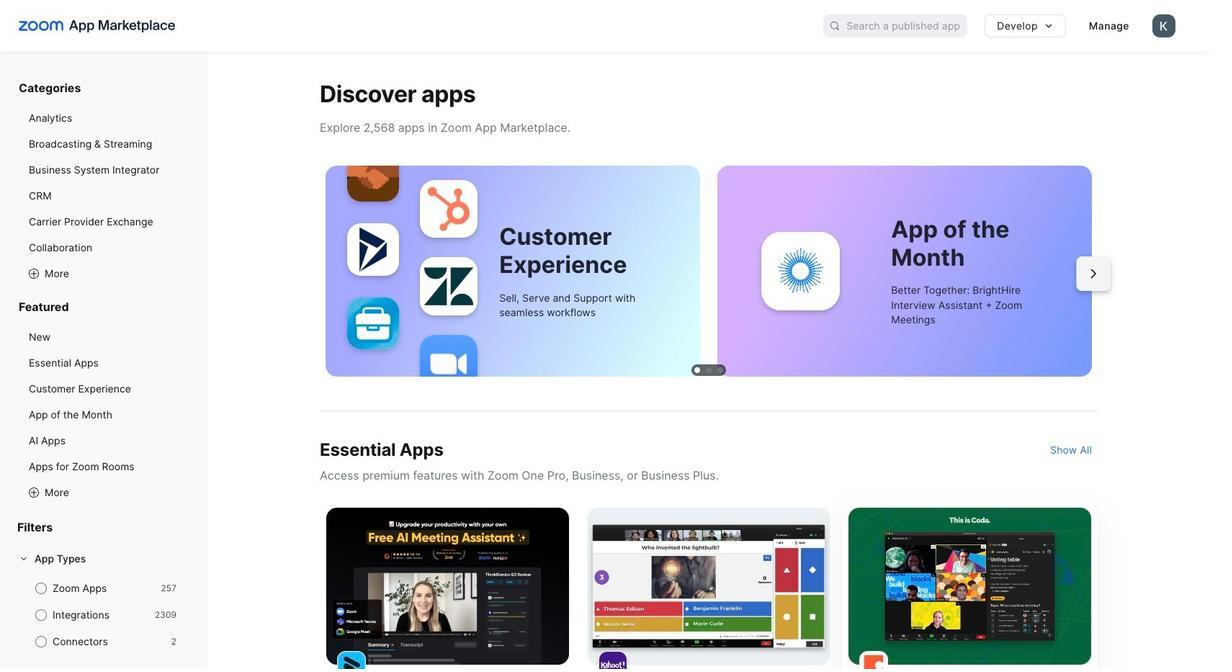 Task type: locate. For each thing, give the bounding box(es) containing it.
banner
[[0, 0, 1210, 52]]



Task type: describe. For each thing, give the bounding box(es) containing it.
search a published app element
[[823, 14, 968, 37]]

Search text field
[[846, 15, 968, 36]]



Task type: vqa. For each thing, say whether or not it's contained in the screenshot.
leftmost zendesk
no



